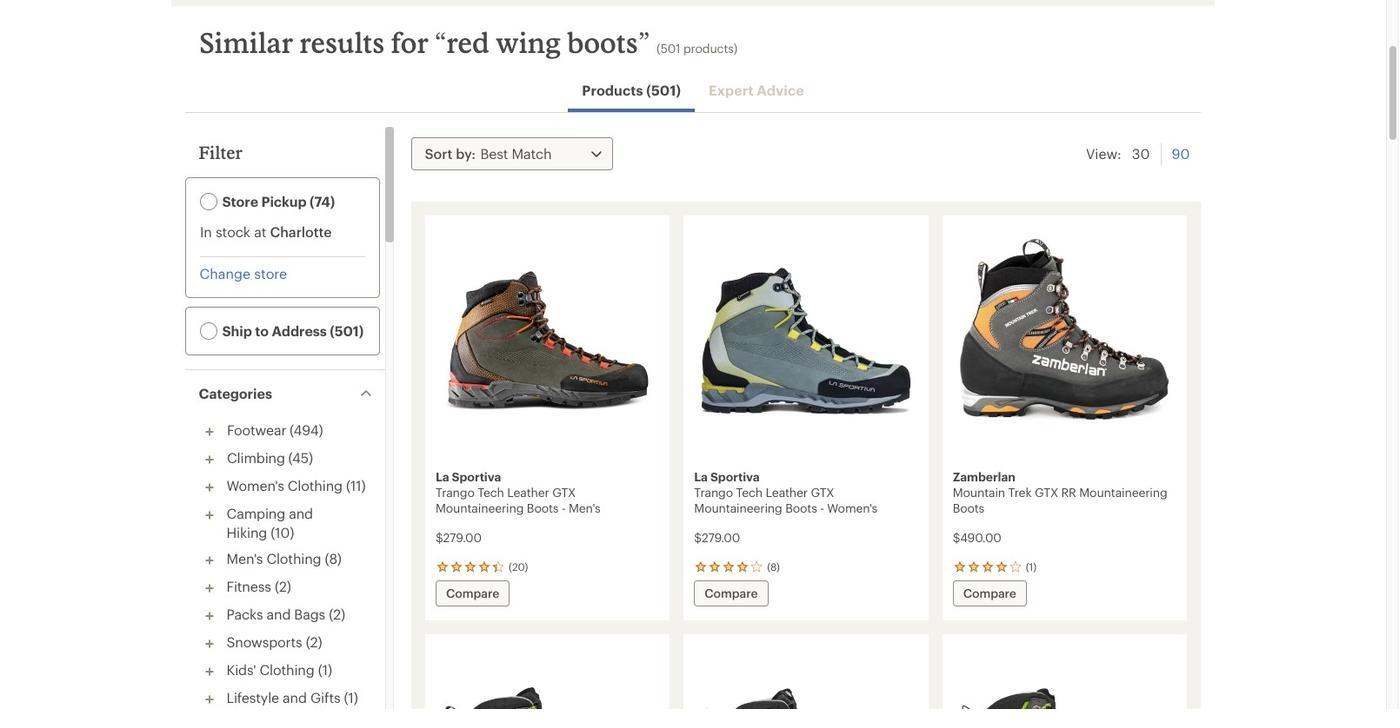 Task type: vqa. For each thing, say whether or not it's contained in the screenshot.


Task type: locate. For each thing, give the bounding box(es) containing it.
1 horizontal spatial -
[[821, 501, 825, 516]]

2 la from the left
[[695, 470, 708, 485]]

0 horizontal spatial trango
[[436, 485, 475, 500]]

(2)
[[275, 579, 292, 595], [329, 606, 346, 623], [306, 634, 323, 651]]

1 vertical spatial and
[[267, 606, 291, 623]]

asolo freney evo mid gv mountaineering boots - men's 0 image
[[695, 646, 918, 710]]

fitness
[[227, 579, 272, 595]]

(1) up the gifts
[[319, 662, 333, 679]]

0 horizontal spatial women's
[[227, 478, 285, 494]]

0 horizontal spatial leather
[[507, 485, 550, 500]]

bags
[[295, 606, 326, 623]]

boots"
[[568, 26, 650, 59]]

1 horizontal spatial men's
[[569, 501, 601, 516]]

1 horizontal spatial compare button
[[695, 581, 769, 607]]

1 horizontal spatial (2)
[[306, 634, 323, 651]]

tech
[[478, 485, 504, 500], [737, 485, 763, 500]]

2 tech from the left
[[737, 485, 763, 500]]

1 compare button from the left
[[436, 581, 510, 607]]

1 horizontal spatial women's
[[828, 501, 878, 516]]

1 horizontal spatial (8)
[[768, 561, 780, 573]]

clothing for women's clothing
[[288, 478, 343, 494]]

2 horizontal spatial compare
[[964, 586, 1017, 601]]

1 vertical spatial (501)
[[330, 323, 364, 339]]

1 sportiva from the left
[[452, 470, 501, 485]]

0 vertical spatial (2)
[[275, 579, 292, 595]]

0 horizontal spatial compare button
[[436, 581, 510, 607]]

1 leather from the left
[[507, 485, 550, 500]]

0 horizontal spatial gtx
[[553, 485, 576, 500]]

hiking
[[227, 525, 268, 541]]

men's
[[569, 501, 601, 516], [227, 551, 263, 567]]

clothing down (45)
[[288, 478, 343, 494]]

(1) right the gifts
[[345, 690, 359, 706]]

footwear link
[[227, 422, 287, 438]]

(8)
[[325, 551, 342, 567], [768, 561, 780, 573]]

gtx
[[553, 485, 576, 500], [811, 485, 835, 500], [1035, 485, 1059, 500]]

clothing up the lifestyle and gifts link
[[260, 662, 315, 679]]

toggle footwear sub-items image
[[199, 422, 220, 443]]

leather inside la sportiva trango tech leather gtx mountaineering boots - women's
[[766, 485, 808, 500]]

1 trango from the left
[[436, 485, 475, 500]]

0 horizontal spatial boots
[[527, 501, 559, 516]]

3 compare button from the left
[[953, 581, 1027, 607]]

2 gtx from the left
[[811, 485, 835, 500]]

rr
[[1062, 485, 1077, 500]]

products)
[[684, 41, 738, 56]]

1 horizontal spatial leather
[[766, 485, 808, 500]]

1 tech from the left
[[478, 485, 504, 500]]

0 horizontal spatial $279.00
[[436, 531, 482, 545]]

camping and hiking
[[227, 505, 314, 541]]

2 compare from the left
[[705, 586, 758, 601]]

tech inside la sportiva trango tech leather gtx mountaineering boots - women's
[[737, 485, 763, 500]]

1 vertical spatial (1)
[[319, 662, 333, 679]]

- for men's
[[562, 501, 566, 516]]

clothing down (10)
[[267, 551, 322, 567]]

men's clothing link
[[227, 551, 322, 567]]

trango inside la sportiva trango tech leather gtx mountaineering boots - women's
[[695, 485, 733, 500]]

(8) down la sportiva trango tech leather gtx mountaineering boots - women's
[[768, 561, 780, 573]]

1 horizontal spatial gtx
[[811, 485, 835, 500]]

compare for zamberlan mountain trek gtx rr mountaineering boots
[[964, 586, 1017, 601]]

stock
[[216, 224, 251, 240]]

0 vertical spatial clothing
[[288, 478, 343, 494]]

la inside la sportiva trango tech leather gtx mountaineering boots - women's
[[695, 470, 708, 485]]

kids' clothing (1)
[[227, 662, 333, 679]]

tech inside la sportiva trango tech leather gtx mountaineering boots - men's
[[478, 485, 504, 500]]

2 vertical spatial and
[[283, 690, 307, 706]]

for
[[391, 26, 429, 59]]

in stock at charlotte
[[200, 224, 332, 240]]

products (501)
[[582, 82, 681, 98]]

trango inside la sportiva trango tech leather gtx mountaineering boots - men's
[[436, 485, 475, 500]]

sportiva
[[452, 470, 501, 485], [711, 470, 760, 485]]

1 horizontal spatial compare
[[705, 586, 758, 601]]

2 leather from the left
[[766, 485, 808, 500]]

(2) down men's clothing (8)
[[275, 579, 292, 595]]

1 horizontal spatial boots
[[786, 501, 818, 516]]

filter
[[199, 142, 243, 163]]

(2) down "bags"
[[306, 634, 323, 651]]

0 horizontal spatial la
[[436, 470, 449, 485]]

and inside camping and hiking
[[289, 505, 314, 522]]

boots inside la sportiva trango tech leather gtx mountaineering boots - women's
[[786, 501, 818, 516]]

- inside la sportiva trango tech leather gtx mountaineering boots - women's
[[821, 501, 825, 516]]

2 horizontal spatial (2)
[[329, 606, 346, 623]]

gtx inside la sportiva trango tech leather gtx mountaineering boots - women's
[[811, 485, 835, 500]]

zamberlan
[[953, 470, 1016, 485]]

1 horizontal spatial trango
[[695, 485, 733, 500]]

(45)
[[289, 450, 314, 466]]

footwear (494)
[[227, 422, 324, 438]]

expert
[[709, 82, 754, 98]]

(8) right the men's clothing link
[[325, 551, 342, 567]]

leather inside la sportiva trango tech leather gtx mountaineering boots - men's
[[507, 485, 550, 500]]

ship to address (501)
[[219, 323, 364, 339]]

compare for la sportiva trango tech leather gtx mountaineering boots - women's
[[705, 586, 758, 601]]

climbing
[[227, 450, 285, 466]]

expert advice
[[709, 82, 805, 98]]

similar
[[199, 26, 293, 59]]

climbing link
[[227, 450, 285, 466]]

snowsports link
[[227, 634, 303, 651]]

0 horizontal spatial tech
[[478, 485, 504, 500]]

(10)
[[271, 525, 295, 541]]

1 - from the left
[[562, 501, 566, 516]]

0 vertical spatial (1)
[[1026, 561, 1037, 573]]

(501) down (501 at the left top
[[647, 82, 681, 98]]

toggle women%27s-clothing sub-items image
[[199, 478, 220, 499]]

and for packs
[[267, 606, 291, 623]]

- inside la sportiva trango tech leather gtx mountaineering boots - men's
[[562, 501, 566, 516]]

gtx inside la sportiva trango tech leather gtx mountaineering boots - men's
[[553, 485, 576, 500]]

women's inside la sportiva trango tech leather gtx mountaineering boots - women's
[[828, 501, 878, 516]]

categories
[[199, 385, 273, 402]]

2 horizontal spatial boots
[[953, 501, 985, 516]]

1 vertical spatial clothing
[[267, 551, 322, 567]]

boots inside zamberlan mountain trek gtx rr mountaineering boots
[[953, 501, 985, 516]]

$279.00
[[436, 531, 482, 545], [695, 531, 740, 545]]

compare button for trango tech leather gtx mountaineering boots - women's
[[695, 581, 769, 607]]

1 boots from the left
[[527, 501, 559, 516]]

2 horizontal spatial compare button
[[953, 581, 1027, 607]]

wing
[[496, 26, 561, 59]]

0 horizontal spatial men's
[[227, 551, 263, 567]]

3 compare from the left
[[964, 586, 1017, 601]]

1 horizontal spatial tech
[[737, 485, 763, 500]]

clothing
[[288, 478, 343, 494], [267, 551, 322, 567], [260, 662, 315, 679]]

at
[[254, 224, 267, 240]]

fitness link
[[227, 579, 272, 595]]

1 horizontal spatial mountaineering
[[695, 501, 783, 516]]

compare button for mountain trek gtx rr mountaineering boots
[[953, 581, 1027, 607]]

compare
[[446, 586, 500, 601], [705, 586, 758, 601], [964, 586, 1017, 601]]

2 boots from the left
[[786, 501, 818, 516]]

(2) for snowsports (2)
[[306, 634, 323, 651]]

compare button
[[436, 581, 510, 607], [695, 581, 769, 607], [953, 581, 1027, 607]]

2 $279.00 from the left
[[695, 531, 740, 545]]

0 horizontal spatial (501)
[[330, 323, 364, 339]]

(1)
[[1026, 561, 1037, 573], [319, 662, 333, 679], [345, 690, 359, 706]]

(2) right "bags"
[[329, 606, 346, 623]]

(74)
[[310, 193, 335, 210]]

2 sportiva from the left
[[711, 470, 760, 485]]

lifestyle
[[227, 690, 280, 706]]

0 vertical spatial women's
[[227, 478, 285, 494]]

3 gtx from the left
[[1035, 485, 1059, 500]]

gtx for women's
[[811, 485, 835, 500]]

30
[[1133, 145, 1151, 162]]

0 horizontal spatial (2)
[[275, 579, 292, 595]]

1 vertical spatial (2)
[[329, 606, 346, 623]]

1 gtx from the left
[[553, 485, 576, 500]]

tech for trango tech leather gtx mountaineering boots - women's
[[737, 485, 763, 500]]

1 horizontal spatial (1)
[[345, 690, 359, 706]]

0 vertical spatial (501)
[[647, 82, 681, 98]]

mountaineering inside la sportiva trango tech leather gtx mountaineering boots - men's
[[436, 501, 524, 516]]

mountaineering
[[1080, 485, 1168, 500], [436, 501, 524, 516], [695, 501, 783, 516]]

leather
[[507, 485, 550, 500], [766, 485, 808, 500]]

and up snowsports (2)
[[267, 606, 291, 623]]

la sportiva trango tech leather gtx mountaineering boots - women's
[[695, 470, 878, 516]]

la sportiva trango tech leather gtx mountaineering boots - women's 0 image
[[695, 226, 918, 457]]

gifts
[[311, 690, 341, 706]]

$279.00 down la sportiva trango tech leather gtx mountaineering boots - women's
[[695, 531, 740, 545]]

lifestyle and gifts (1)
[[227, 690, 359, 706]]

1 horizontal spatial la
[[695, 470, 708, 485]]

sportiva inside la sportiva trango tech leather gtx mountaineering boots - men's
[[452, 470, 501, 485]]

(1) down trek
[[1026, 561, 1037, 573]]

0 horizontal spatial mountaineering
[[436, 501, 524, 516]]

0 vertical spatial men's
[[569, 501, 601, 516]]

expert advice button
[[695, 72, 818, 109]]

trango
[[436, 485, 475, 500], [695, 485, 733, 500]]

1 horizontal spatial sportiva
[[711, 470, 760, 485]]

and up (10)
[[289, 505, 314, 522]]

$279.00 down la sportiva trango tech leather gtx mountaineering boots - men's
[[436, 531, 482, 545]]

90 link
[[1173, 143, 1191, 165]]

0 horizontal spatial -
[[562, 501, 566, 516]]

boots
[[527, 501, 559, 516], [786, 501, 818, 516], [953, 501, 985, 516]]

0 horizontal spatial compare
[[446, 586, 500, 601]]

and left the gifts
[[283, 690, 307, 706]]

boots inside la sportiva trango tech leather gtx mountaineering boots - men's
[[527, 501, 559, 516]]

lifestyle and gifts link
[[227, 690, 341, 706]]

2 compare button from the left
[[695, 581, 769, 607]]

2 vertical spatial clothing
[[260, 662, 315, 679]]

2 horizontal spatial mountaineering
[[1080, 485, 1168, 500]]

0 vertical spatial and
[[289, 505, 314, 522]]

2 - from the left
[[821, 501, 825, 516]]

la
[[436, 470, 449, 485], [695, 470, 708, 485]]

leather for men's
[[507, 485, 550, 500]]

asolo freney evo lth gv mountaineering boots - men's 0 image
[[953, 646, 1177, 710]]

"red
[[435, 26, 490, 59]]

trek
[[1009, 485, 1032, 500]]

(501)
[[647, 82, 681, 98], [330, 323, 364, 339]]

2 vertical spatial (2)
[[306, 634, 323, 651]]

and
[[289, 505, 314, 522], [267, 606, 291, 623], [283, 690, 307, 706]]

2 horizontal spatial gtx
[[1035, 485, 1059, 500]]

3 boots from the left
[[953, 501, 985, 516]]

sportiva inside la sportiva trango tech leather gtx mountaineering boots - women's
[[711, 470, 760, 485]]

0 horizontal spatial sportiva
[[452, 470, 501, 485]]

la inside la sportiva trango tech leather gtx mountaineering boots - men's
[[436, 470, 449, 485]]

change store
[[200, 265, 288, 282]]

women's
[[227, 478, 285, 494], [828, 501, 878, 516]]

kids' clothing link
[[227, 662, 315, 679]]

$279.00 for trango tech leather gtx mountaineering boots - women's
[[695, 531, 740, 545]]

and for lifestyle
[[283, 690, 307, 706]]

2 trango from the left
[[695, 485, 733, 500]]

1 horizontal spatial $279.00
[[695, 531, 740, 545]]

1 vertical spatial women's
[[828, 501, 878, 516]]

(501) right "address"
[[330, 323, 364, 339]]

1 la from the left
[[436, 470, 449, 485]]

snowsports
[[227, 634, 303, 651]]

results
[[300, 26, 385, 59]]

1 $279.00 from the left
[[436, 531, 482, 545]]

address
[[272, 323, 327, 339]]

zamberlan mountain trek gtx rr mountaineering boots
[[953, 470, 1168, 516]]

sportiva for la sportiva trango tech leather gtx mountaineering boots - men's
[[452, 470, 501, 485]]

1 compare from the left
[[446, 586, 500, 601]]

mountaineering inside la sportiva trango tech leather gtx mountaineering boots - women's
[[695, 501, 783, 516]]



Task type: describe. For each thing, give the bounding box(es) containing it.
climbing (45)
[[227, 450, 314, 466]]

packs
[[227, 606, 264, 623]]

boots for men's
[[527, 501, 559, 516]]

similar results for "red wing boots" (501 products)
[[199, 26, 738, 59]]

products (501) button
[[568, 72, 695, 112]]

toggle snowsports sub-items image
[[199, 634, 220, 655]]

tech for trango tech leather gtx mountaineering boots - men's
[[478, 485, 504, 500]]

advice
[[757, 82, 805, 98]]

toggle men%27s-clothing sub-items image
[[199, 551, 220, 572]]

men's inside la sportiva trango tech leather gtx mountaineering boots - men's
[[569, 501, 601, 516]]

la sportiva trango tech leather gtx mountaineering boots - men's 0 image
[[436, 226, 660, 457]]

camping
[[227, 505, 286, 522]]

toggle lifestyle-and-gifts sub-items image
[[199, 690, 220, 710]]

charlotte
[[270, 224, 332, 240]]

0 horizontal spatial (1)
[[319, 662, 333, 679]]

asolo freney evo mid lth gv mountaineering boots - men's 0 image
[[436, 646, 660, 710]]

la for la sportiva trango tech leather gtx mountaineering boots - women's
[[695, 470, 708, 485]]

mountaineering inside zamberlan mountain trek gtx rr mountaineering boots
[[1080, 485, 1168, 500]]

store
[[222, 193, 258, 210]]

toggle fitness sub-items image
[[199, 579, 220, 599]]

to
[[255, 323, 269, 339]]

men's clothing (8)
[[227, 551, 342, 567]]

trango for trango tech leather gtx mountaineering boots - men's
[[436, 485, 475, 500]]

camping and hiking link
[[227, 505, 314, 541]]

and for camping
[[289, 505, 314, 522]]

in
[[200, 224, 212, 240]]

- for women's
[[821, 501, 825, 516]]

store
[[255, 265, 288, 282]]

toggle camping-and-hiking sub-items image
[[199, 505, 220, 526]]

la sportiva trango tech leather gtx mountaineering boots - men's
[[436, 470, 601, 516]]

toggle climbing sub-items image
[[199, 450, 220, 471]]

zamberlan mountain trek gtx rr mountaineering boots 0 image
[[953, 226, 1177, 457]]

1 horizontal spatial (501)
[[647, 82, 681, 98]]

store pickup (74)
[[219, 193, 335, 210]]

(20)
[[509, 561, 528, 573]]

ship
[[222, 323, 252, 339]]

mountaineering for trango tech leather gtx mountaineering boots - women's
[[695, 501, 783, 516]]

footwear
[[227, 422, 287, 438]]

women's clothing (11)
[[227, 478, 366, 494]]

women's clothing link
[[227, 478, 343, 494]]

gtx inside zamberlan mountain trek gtx rr mountaineering boots
[[1035, 485, 1059, 500]]

change store button
[[200, 264, 288, 284]]

ship to address (501) button
[[190, 311, 376, 351]]

(11)
[[347, 478, 366, 494]]

la for la sportiva trango tech leather gtx mountaineering boots - men's
[[436, 470, 449, 485]]

boots for women's
[[786, 501, 818, 516]]

$279.00 for trango tech leather gtx mountaineering boots - men's
[[436, 531, 482, 545]]

0 horizontal spatial (8)
[[325, 551, 342, 567]]

snowsports (2)
[[227, 634, 323, 651]]

clothing for men's clothing
[[267, 551, 322, 567]]

gtx for men's
[[553, 485, 576, 500]]

clothing for kids' clothing
[[260, 662, 315, 679]]

1 vertical spatial men's
[[227, 551, 263, 567]]

trango for trango tech leather gtx mountaineering boots - women's
[[695, 485, 733, 500]]

$490.00
[[953, 531, 1002, 545]]

2 vertical spatial (1)
[[345, 690, 359, 706]]

sportiva for la sportiva trango tech leather gtx mountaineering boots - women's
[[711, 470, 760, 485]]

products
[[582, 82, 644, 98]]

kids'
[[227, 662, 257, 679]]

packs and bags (2)
[[227, 606, 346, 623]]

packs and bags link
[[227, 606, 326, 623]]

(2) for fitness (2)
[[275, 579, 292, 595]]

toggle packs-and-bags sub-items image
[[199, 606, 220, 627]]

leather for women's
[[766, 485, 808, 500]]

pickup
[[261, 193, 307, 210]]

mountain
[[953, 485, 1006, 500]]

change
[[200, 265, 251, 282]]

(494)
[[290, 422, 324, 438]]

categories button
[[185, 371, 385, 418]]

2 horizontal spatial (1)
[[1026, 561, 1037, 573]]

toggle kids%27-clothing sub-items image
[[199, 662, 220, 683]]

compare button for trango tech leather gtx mountaineering boots - men's
[[436, 581, 510, 607]]

(501
[[657, 41, 681, 56]]

mountaineering for trango tech leather gtx mountaineering boots - men's
[[436, 501, 524, 516]]

fitness (2)
[[227, 579, 292, 595]]

90
[[1173, 145, 1191, 162]]

view:
[[1087, 145, 1123, 162]]

compare for la sportiva trango tech leather gtx mountaineering boots - men's
[[446, 586, 500, 601]]



